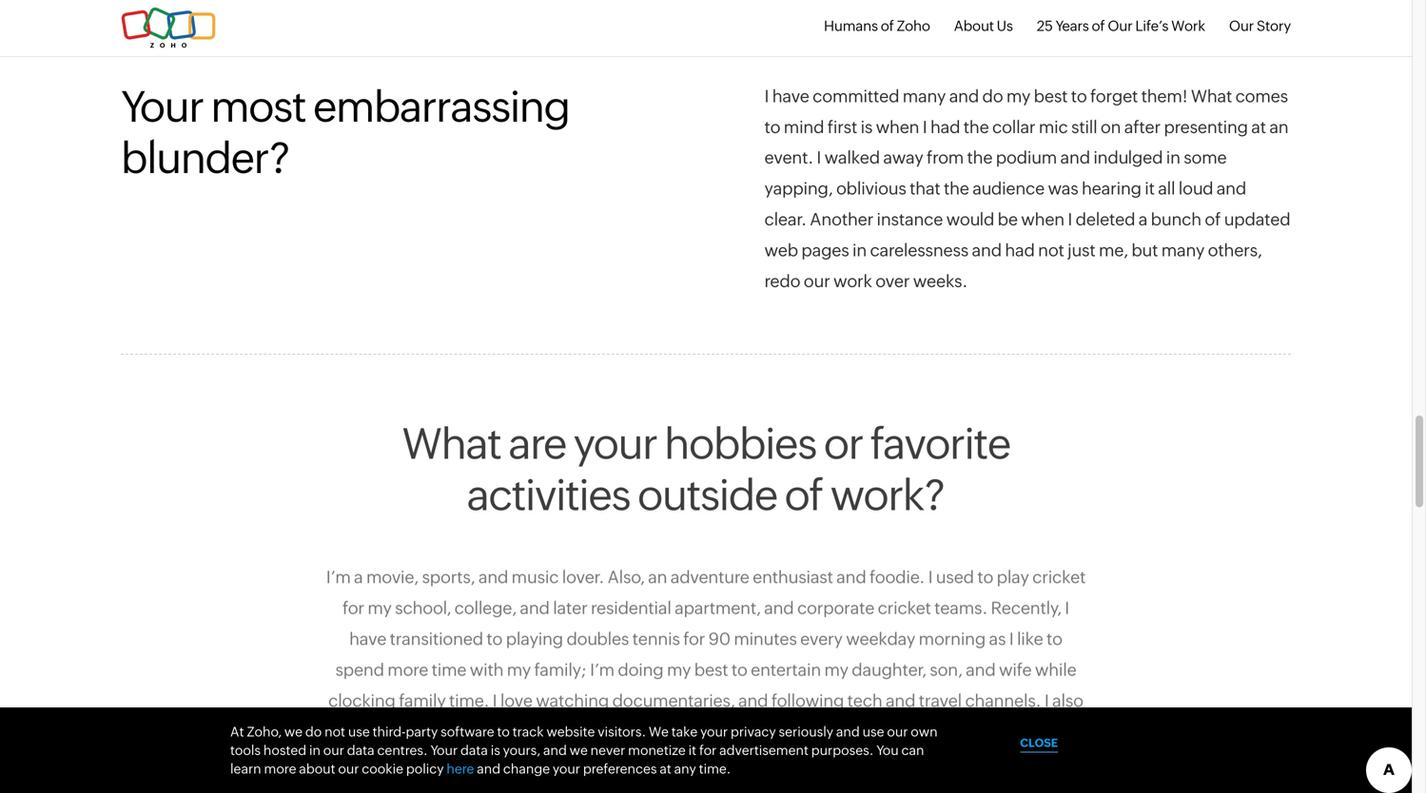 Task type: locate. For each thing, give the bounding box(es) containing it.
1 vertical spatial not
[[325, 725, 345, 740]]

our
[[804, 272, 831, 291], [887, 725, 908, 740], [323, 743, 344, 759], [338, 762, 359, 777]]

with up advertisement
[[770, 720, 804, 740]]

1 vertical spatial your
[[701, 725, 728, 740]]

our up about on the left
[[323, 743, 344, 759]]

0 vertical spatial at
[[1252, 117, 1267, 137]]

time. right any
[[699, 762, 731, 777]]

1 vertical spatial the
[[968, 148, 993, 168]]

an down comes
[[1270, 117, 1289, 137]]

1 horizontal spatial many
[[1162, 241, 1205, 260]]

an right also, on the bottom left
[[648, 566, 668, 586]]

trips
[[732, 720, 767, 740]]

0 horizontal spatial time.
[[449, 690, 489, 709]]

doubles
[[567, 628, 629, 647]]

and up "college,"
[[479, 566, 508, 586]]

1 vertical spatial when
[[1022, 210, 1065, 229]]

your
[[574, 418, 657, 467], [701, 725, 728, 740], [553, 762, 581, 777]]

is inside at zoho, we do not use third-party software to track website visitors. we take your privacy seriously and use our own tools hosted in our data centres. your data is yours, and we never monetize it for advertisement purposes. you can learn more about our cookie policy
[[491, 743, 500, 759]]

1 vertical spatial best
[[695, 659, 729, 678]]

and up corporate
[[837, 566, 867, 586]]

0 vertical spatial more
[[388, 659, 428, 678]]

1 vertical spatial more
[[264, 762, 296, 777]]

not up about on the left
[[325, 725, 345, 740]]

the right that
[[944, 179, 970, 199]]

time. inside the i'm a movie, sports, and music lover. also, an adventure enthusiast and foodie. i used to play cricket for my school, college, and later residential apartment, and corporate cricket teams. recently, i have transitioned to playing doubles tennis for 90 minutes every weekday morning as i like to spend more time with my family; i'm doing my best to entertain my daughter, son, and wife while clocking family time. i love watching documentaries, and following tech and travel channels. i also go on occasional hiking trips with friends.
[[449, 690, 489, 709]]

comes
[[1236, 87, 1289, 106]]

0 horizontal spatial not
[[325, 725, 345, 740]]

what inside i have committed many and do my best to forget them! what comes to mind first is when i had the collar mic still on after presenting at an event. i walked away from the podium and indulged in some yapping, oblivious that the audience was hearing it all loud and clear. another instance would be when i deleted a bunch of updated web pages in carelessness and had not just me, but many others, redo our work over weeks.
[[1192, 87, 1233, 106]]

at inside i have committed many and do my best to forget them! what comes to mind first is when i had the collar mic still on after presenting at an event. i walked away from the podium and indulged in some yapping, oblivious that the audience was hearing it all loud and clear. another instance would be when i deleted a bunch of updated web pages in carelessness and had not just me, but many others, redo our work over weeks.
[[1252, 117, 1267, 137]]

at
[[1252, 117, 1267, 137], [660, 762, 672, 777]]

about us link
[[954, 18, 1013, 34]]

your
[[121, 82, 203, 131], [431, 743, 458, 759]]

0 vertical spatial your
[[121, 82, 203, 131]]

0 horizontal spatial best
[[695, 659, 729, 678]]

to down "college,"
[[487, 628, 503, 647]]

to
[[1072, 87, 1088, 106], [765, 117, 781, 137], [978, 566, 994, 586], [487, 628, 503, 647], [1047, 628, 1063, 647], [732, 659, 748, 678], [497, 725, 510, 740]]

hearing
[[1082, 179, 1142, 199]]

teams.
[[935, 597, 988, 617]]

the
[[964, 117, 989, 137], [968, 148, 993, 168], [944, 179, 970, 199]]

i up from
[[923, 117, 928, 137]]

seriously
[[779, 725, 834, 740]]

what inside what are your hobbies or favorite activities outside of work?
[[402, 418, 501, 467]]

1 horizontal spatial best
[[1034, 87, 1068, 106]]

and right loud
[[1217, 179, 1247, 199]]

at down comes
[[1252, 117, 1267, 137]]

of down hobbies
[[785, 470, 823, 519]]

1 vertical spatial it
[[689, 743, 697, 759]]

0 vertical spatial time.
[[449, 690, 489, 709]]

1 horizontal spatial is
[[861, 117, 873, 137]]

oblivious
[[837, 179, 907, 199]]

0 horizontal spatial we
[[284, 725, 303, 740]]

in up all
[[1167, 148, 1181, 168]]

0 horizontal spatial do
[[305, 725, 322, 740]]

a
[[1139, 210, 1148, 229], [354, 566, 363, 586]]

best
[[1034, 87, 1068, 106], [695, 659, 729, 678]]

when
[[876, 117, 920, 137], [1022, 210, 1065, 229]]

1 horizontal spatial have
[[773, 87, 810, 106]]

1 vertical spatial have
[[349, 628, 387, 647]]

favorite
[[871, 418, 1011, 467]]

0 horizontal spatial have
[[349, 628, 387, 647]]

web
[[765, 241, 799, 260]]

is right first at top right
[[861, 117, 873, 137]]

your right take
[[701, 725, 728, 740]]

1 horizontal spatial we
[[570, 743, 588, 759]]

1 use from the left
[[348, 725, 370, 740]]

not inside at zoho, we do not use third-party software to track website visitors. we take your privacy seriously and use our own tools hosted in our data centres. your data is yours, and we never monetize it for advertisement purposes. you can learn more about our cookie policy
[[325, 725, 345, 740]]

forget
[[1091, 87, 1139, 106]]

0 vertical spatial for
[[343, 597, 364, 617]]

is left "yours,"
[[491, 743, 500, 759]]

it inside at zoho, we do not use third-party software to track website visitors. we take your privacy seriously and use our own tools hosted in our data centres. your data is yours, and we never monetize it for advertisement purposes. you can learn more about our cookie policy
[[689, 743, 697, 759]]

transitioned
[[390, 628, 483, 647]]

be
[[998, 210, 1018, 229]]

0 vertical spatial cricket
[[1033, 566, 1086, 586]]

do inside at zoho, we do not use third-party software to track website visitors. we take your privacy seriously and use our own tools hosted in our data centres. your data is yours, and we never monetize it for advertisement purposes. you can learn more about our cookie policy
[[305, 725, 322, 740]]

1 horizontal spatial i'm
[[590, 659, 615, 678]]

0 vertical spatial your
[[574, 418, 657, 467]]

and up from
[[950, 87, 979, 106]]

of down loud
[[1205, 210, 1221, 229]]

is
[[861, 117, 873, 137], [491, 743, 500, 759]]

we up hosted
[[284, 725, 303, 740]]

0 vertical spatial with
[[470, 659, 504, 678]]

use up you
[[863, 725, 885, 740]]

software
[[441, 725, 495, 740]]

the left 'collar'
[[964, 117, 989, 137]]

i left love
[[493, 690, 497, 709]]

daughter,
[[852, 659, 927, 678]]

later
[[553, 597, 588, 617]]

1 vertical spatial your
[[431, 743, 458, 759]]

use
[[348, 725, 370, 740], [863, 725, 885, 740]]

1 horizontal spatial it
[[1145, 179, 1155, 199]]

1 vertical spatial we
[[570, 743, 588, 759]]

i up event.
[[765, 87, 769, 106]]

not left "just"
[[1039, 241, 1065, 260]]

when right be
[[1022, 210, 1065, 229]]

1 vertical spatial many
[[1162, 241, 1205, 260]]

here and change your preferences at any time.
[[447, 762, 731, 777]]

redo
[[765, 272, 801, 291]]

for
[[343, 597, 364, 617], [684, 628, 705, 647], [700, 743, 717, 759]]

0 horizontal spatial more
[[264, 762, 296, 777]]

what
[[1192, 87, 1233, 106], [402, 418, 501, 467]]

and
[[950, 87, 979, 106], [1061, 148, 1091, 168], [1217, 179, 1247, 199], [972, 241, 1002, 260], [479, 566, 508, 586], [837, 566, 867, 586], [520, 597, 550, 617], [764, 597, 794, 617], [966, 659, 996, 678], [739, 690, 768, 709], [886, 690, 916, 709], [837, 725, 860, 740], [543, 743, 567, 759], [477, 762, 501, 777]]

me,
[[1099, 241, 1129, 260]]

cricket up recently,
[[1033, 566, 1086, 586]]

is inside i have committed many and do my best to forget them! what comes to mind first is when i had the collar mic still on after presenting at an event. i walked away from the podium and indulged in some yapping, oblivious that the audience was hearing it all loud and clear. another instance would be when i deleted a bunch of updated web pages in carelessness and had not just me, but many others, redo our work over weeks.
[[861, 117, 873, 137]]

with right the time
[[470, 659, 504, 678]]

about
[[954, 18, 994, 34]]

i have committed many and do my best to forget them! what comes to mind first is when i had the collar mic still on after presenting at an event. i walked away from the podium and indulged in some yapping, oblivious that the audience was hearing it all loud and clear. another instance would be when i deleted a bunch of updated web pages in carelessness and had not just me, but many others, redo our work over weeks.
[[765, 87, 1291, 291]]

1 horizontal spatial an
[[1270, 117, 1289, 137]]

your inside at zoho, we do not use third-party software to track website visitors. we take your privacy seriously and use our own tools hosted in our data centres. your data is yours, and we never monetize it for advertisement purposes. you can learn more about our cookie policy
[[701, 725, 728, 740]]

0 horizontal spatial when
[[876, 117, 920, 137]]

it inside i have committed many and do my best to forget them! what comes to mind first is when i had the collar mic still on after presenting at an event. i walked away from the podium and indulged in some yapping, oblivious that the audience was hearing it all loud and clear. another instance would be when i deleted a bunch of updated web pages in carelessness and had not just me, but many others, redo our work over weeks.
[[1145, 179, 1155, 199]]

best down 90
[[695, 659, 729, 678]]

many down 'bunch'
[[1162, 241, 1205, 260]]

friends.
[[807, 720, 867, 740]]

but
[[1132, 241, 1159, 260]]

1 horizontal spatial your
[[431, 743, 458, 759]]

had down be
[[1005, 241, 1035, 260]]

for down hiking
[[700, 743, 717, 759]]

1 vertical spatial an
[[648, 566, 668, 586]]

time.
[[449, 690, 489, 709], [699, 762, 731, 777]]

do up 'collar'
[[983, 87, 1004, 106]]

1 horizontal spatial do
[[983, 87, 1004, 106]]

a left movie, on the left bottom of the page
[[354, 566, 363, 586]]

corporate
[[798, 597, 875, 617]]

bunch
[[1151, 210, 1202, 229]]

work
[[1172, 18, 1206, 34]]

1 vertical spatial for
[[684, 628, 705, 647]]

what left are
[[402, 418, 501, 467]]

0 vertical spatial a
[[1139, 210, 1148, 229]]

had up from
[[931, 117, 961, 137]]

more down hosted
[[264, 762, 296, 777]]

have up spend
[[349, 628, 387, 647]]

your up "here"
[[431, 743, 458, 759]]

indulged
[[1094, 148, 1163, 168]]

playing
[[506, 628, 563, 647]]

1 horizontal spatial what
[[1192, 87, 1233, 106]]

1 horizontal spatial our
[[1230, 18, 1255, 34]]

used
[[936, 566, 975, 586]]

our story
[[1230, 18, 1292, 34]]

0 vertical spatial in
[[1167, 148, 1181, 168]]

0 horizontal spatial use
[[348, 725, 370, 740]]

1 horizontal spatial data
[[461, 743, 488, 759]]

and down go
[[543, 743, 567, 759]]

0 horizontal spatial your
[[121, 82, 203, 131]]

our right about on the left
[[338, 762, 359, 777]]

change
[[503, 762, 550, 777]]

more up family
[[388, 659, 428, 678]]

0 vertical spatial i'm
[[326, 566, 351, 586]]

and left wife
[[966, 659, 996, 678]]

my
[[1007, 87, 1031, 106], [368, 597, 392, 617], [507, 659, 531, 678], [667, 659, 691, 678], [825, 659, 849, 678]]

1 vertical spatial is
[[491, 743, 500, 759]]

0 vertical spatial not
[[1039, 241, 1065, 260]]

1 data from the left
[[347, 743, 375, 759]]

at
[[230, 725, 244, 740]]

adventure
[[671, 566, 750, 586]]

0 vertical spatial what
[[1192, 87, 1233, 106]]

for left 90
[[684, 628, 705, 647]]

your up blunder?
[[121, 82, 203, 131]]

work
[[834, 272, 873, 291]]

i right event.
[[817, 148, 822, 168]]

0 vertical spatial have
[[773, 87, 810, 106]]

25
[[1037, 18, 1053, 34]]

my up documentaries,
[[667, 659, 691, 678]]

1 horizontal spatial on
[[1101, 117, 1122, 137]]

you
[[877, 743, 899, 759]]

what up presenting
[[1192, 87, 1233, 106]]

0 vertical spatial an
[[1270, 117, 1289, 137]]

1 horizontal spatial with
[[770, 720, 804, 740]]

humans of zoho link
[[824, 18, 931, 34]]

my inside i have committed many and do my best to forget them! what comes to mind first is when i had the collar mic still on after presenting at an event. i walked away from the podium and indulged in some yapping, oblivious that the audience was hearing it all loud and clear. another instance would be when i deleted a bunch of updated web pages in carelessness and had not just me, but many others, redo our work over weeks.
[[1007, 87, 1031, 106]]

with
[[470, 659, 504, 678], [770, 720, 804, 740]]

to left mind
[[765, 117, 781, 137]]

1 vertical spatial a
[[354, 566, 363, 586]]

best up "mic"
[[1034, 87, 1068, 106]]

0 vertical spatial best
[[1034, 87, 1068, 106]]

in up about on the left
[[309, 743, 321, 759]]

music
[[512, 566, 559, 586]]

tools
[[230, 743, 261, 759]]

1 horizontal spatial time.
[[699, 762, 731, 777]]

i right 'as'
[[1010, 628, 1014, 647]]

1 vertical spatial with
[[770, 720, 804, 740]]

your inside at zoho, we do not use third-party software to track website visitors. we take your privacy seriously and use our own tools hosted in our data centres. your data is yours, and we never monetize it for advertisement purposes. you can learn more about our cookie policy
[[431, 743, 458, 759]]

and up playing on the bottom left
[[520, 597, 550, 617]]

do inside i have committed many and do my best to forget them! what comes to mind first is when i had the collar mic still on after presenting at an event. i walked away from the podium and indulged in some yapping, oblivious that the audience was hearing it all loud and clear. another instance would be when i deleted a bunch of updated web pages in carelessness and had not just me, but many others, redo our work over weeks.
[[983, 87, 1004, 106]]

as
[[989, 628, 1006, 647]]

it up any
[[689, 743, 697, 759]]

movie,
[[366, 566, 419, 586]]

on
[[1101, 117, 1122, 137], [570, 720, 590, 740]]

best inside i have committed many and do my best to forget them! what comes to mind first is when i had the collar mic still on after presenting at an event. i walked away from the podium and indulged in some yapping, oblivious that the audience was hearing it all loud and clear. another instance would be when i deleted a bunch of updated web pages in carelessness and had not just me, but many others, redo our work over weeks.
[[1034, 87, 1068, 106]]

committed
[[813, 87, 900, 106]]

on right "still"
[[1101, 117, 1122, 137]]

0 horizontal spatial on
[[570, 720, 590, 740]]

do up hosted
[[305, 725, 322, 740]]

i right recently,
[[1065, 597, 1070, 617]]

2 vertical spatial in
[[309, 743, 321, 759]]

0 vertical spatial had
[[931, 117, 961, 137]]

data
[[347, 743, 375, 759], [461, 743, 488, 759]]

0 vertical spatial when
[[876, 117, 920, 137]]

0 vertical spatial on
[[1101, 117, 1122, 137]]

0 horizontal spatial at
[[660, 762, 672, 777]]

i left the also
[[1045, 690, 1049, 709]]

time. up software
[[449, 690, 489, 709]]

data up cookie
[[347, 743, 375, 759]]

1 vertical spatial cricket
[[878, 597, 932, 617]]

1 horizontal spatial at
[[1252, 117, 1267, 137]]

when up away
[[876, 117, 920, 137]]

a inside the i'm a movie, sports, and music lover. also, an adventure enthusiast and foodie. i used to play cricket for my school, college, and later residential apartment, and corporate cricket teams. recently, i have transitioned to playing doubles tennis for 90 minutes every weekday morning as i like to spend more time with my family; i'm doing my best to entertain my daughter, son, and wife while clocking family time. i love watching documentaries, and following tech and travel channels. i also go on occasional hiking trips with friends.
[[354, 566, 363, 586]]

2 horizontal spatial in
[[1167, 148, 1181, 168]]

here link
[[447, 762, 474, 777]]

0 horizontal spatial cricket
[[878, 597, 932, 617]]

like
[[1017, 628, 1044, 647]]

we down website
[[570, 743, 588, 759]]

in up work
[[853, 241, 867, 260]]

have up mind
[[773, 87, 810, 106]]

our left life's
[[1108, 18, 1133, 34]]

my down every at the bottom right
[[825, 659, 849, 678]]

1 horizontal spatial in
[[853, 241, 867, 260]]

2 vertical spatial for
[[700, 743, 717, 759]]

tech
[[848, 690, 883, 709]]

it left all
[[1145, 179, 1155, 199]]

a inside i have committed many and do my best to forget them! what comes to mind first is when i had the collar mic still on after presenting at an event. i walked away from the podium and indulged in some yapping, oblivious that the audience was hearing it all loud and clear. another instance would be when i deleted a bunch of updated web pages in carelessness and had not just me, but many others, redo our work over weeks.
[[1139, 210, 1148, 229]]

our down pages
[[804, 272, 831, 291]]

website
[[547, 725, 595, 740]]

1 horizontal spatial had
[[1005, 241, 1035, 260]]

0 horizontal spatial it
[[689, 743, 697, 759]]

a up but
[[1139, 210, 1148, 229]]

0 vertical spatial do
[[983, 87, 1004, 106]]

your right are
[[574, 418, 657, 467]]

1 vertical spatial on
[[570, 720, 590, 740]]

2 vertical spatial your
[[553, 762, 581, 777]]

0 horizontal spatial in
[[309, 743, 321, 759]]

had
[[931, 117, 961, 137], [1005, 241, 1035, 260]]

0 horizontal spatial our
[[1108, 18, 1133, 34]]

we
[[649, 725, 669, 740]]

0 horizontal spatial data
[[347, 743, 375, 759]]

on inside i have committed many and do my best to forget them! what comes to mind first is when i had the collar mic still on after presenting at an event. i walked away from the podium and indulged in some yapping, oblivious that the audience was hearing it all loud and clear. another instance would be when i deleted a bunch of updated web pages in carelessness and had not just me, but many others, redo our work over weeks.
[[1101, 117, 1122, 137]]

that
[[910, 179, 941, 199]]

life's
[[1136, 18, 1169, 34]]

1 vertical spatial time.
[[699, 762, 731, 777]]

use left third-
[[348, 725, 370, 740]]

i'm down doubles
[[590, 659, 615, 678]]

for up spend
[[343, 597, 364, 617]]

my up 'collar'
[[1007, 87, 1031, 106]]

0 horizontal spatial what
[[402, 418, 501, 467]]

0 horizontal spatial is
[[491, 743, 500, 759]]

mind
[[784, 117, 825, 137]]

and down daughter,
[[886, 690, 916, 709]]

0 horizontal spatial many
[[903, 87, 946, 106]]

have inside the i'm a movie, sports, and music lover. also, an adventure enthusiast and foodie. i used to play cricket for my school, college, and later residential apartment, and corporate cricket teams. recently, i have transitioned to playing doubles tennis for 90 minutes every weekday morning as i like to spend more time with my family; i'm doing my best to entertain my daughter, son, and wife while clocking family time. i love watching documentaries, and following tech and travel channels. i also go on occasional hiking trips with friends.
[[349, 628, 387, 647]]

others,
[[1209, 241, 1263, 260]]

an
[[1270, 117, 1289, 137], [648, 566, 668, 586]]

and right "here"
[[477, 762, 501, 777]]

to left track
[[497, 725, 510, 740]]

cricket down foodie.
[[878, 597, 932, 617]]

i'm left movie, on the left bottom of the page
[[326, 566, 351, 586]]

was
[[1048, 179, 1079, 199]]

own
[[911, 725, 938, 740]]

1 horizontal spatial a
[[1139, 210, 1148, 229]]

data down software
[[461, 743, 488, 759]]

1 horizontal spatial use
[[863, 725, 885, 740]]

on inside the i'm a movie, sports, and music lover. also, an adventure enthusiast and foodie. i used to play cricket for my school, college, and later residential apartment, and corporate cricket teams. recently, i have transitioned to playing doubles tennis for 90 minutes every weekday morning as i like to spend more time with my family; i'm doing my best to entertain my daughter, son, and wife while clocking family time. i love watching documentaries, and following tech and travel channels. i also go on occasional hiking trips with friends.
[[570, 720, 590, 740]]

the right from
[[968, 148, 993, 168]]

0 horizontal spatial an
[[648, 566, 668, 586]]

while
[[1035, 659, 1077, 678]]

morning
[[919, 628, 986, 647]]

at left any
[[660, 762, 672, 777]]

best inside the i'm a movie, sports, and music lover. also, an adventure enthusiast and foodie. i used to play cricket for my school, college, and later residential apartment, and corporate cricket teams. recently, i have transitioned to playing doubles tennis for 90 minutes every weekday morning as i like to spend more time with my family; i'm doing my best to entertain my daughter, son, and wife while clocking family time. i love watching documentaries, and following tech and travel channels. i also go on occasional hiking trips with friends.
[[695, 659, 729, 678]]

of right years
[[1092, 18, 1106, 34]]

0 vertical spatial we
[[284, 725, 303, 740]]

0 horizontal spatial i'm
[[326, 566, 351, 586]]

preferences
[[583, 762, 657, 777]]

on right go
[[570, 720, 590, 740]]

0 vertical spatial is
[[861, 117, 873, 137]]

our left the story
[[1230, 18, 1255, 34]]

1 vertical spatial what
[[402, 418, 501, 467]]

hobbies
[[665, 418, 817, 467]]

what are your hobbies or favorite activities outside of work?
[[402, 418, 1011, 519]]

1 horizontal spatial not
[[1039, 241, 1065, 260]]

your down website
[[553, 762, 581, 777]]

0 horizontal spatial a
[[354, 566, 363, 586]]



Task type: vqa. For each thing, say whether or not it's contained in the screenshot.
differences
no



Task type: describe. For each thing, give the bounding box(es) containing it.
at zoho, we do not use third-party software to track website visitors. we take your privacy seriously and use our own tools hosted in our data centres. your data is yours, and we never monetize it for advertisement purposes. you can learn more about our cookie policy
[[230, 725, 938, 777]]

zoho,
[[247, 725, 282, 740]]

0 vertical spatial the
[[964, 117, 989, 137]]

of inside what are your hobbies or favorite activities outside of work?
[[785, 470, 823, 519]]

an inside the i'm a movie, sports, and music lover. also, an adventure enthusiast and foodie. i used to play cricket for my school, college, and later residential apartment, and corporate cricket teams. recently, i have transitioned to playing doubles tennis for 90 minutes every weekday morning as i like to spend more time with my family; i'm doing my best to entertain my daughter, son, and wife while clocking family time. i love watching documentaries, and following tech and travel channels. i also go on occasional hiking trips with friends.
[[648, 566, 668, 586]]

residential
[[591, 597, 672, 617]]

about
[[299, 762, 336, 777]]

not inside i have committed many and do my best to forget them! what comes to mind first is when i had the collar mic still on after presenting at an event. i walked away from the podium and indulged in some yapping, oblivious that the audience was hearing it all loud and clear. another instance would be when i deleted a bunch of updated web pages in carelessness and had not just me, but many others, redo our work over weeks.
[[1039, 241, 1065, 260]]

audience
[[973, 179, 1045, 199]]

watching
[[536, 690, 609, 709]]

purposes.
[[812, 743, 874, 759]]

enthusiast
[[753, 566, 834, 586]]

college,
[[455, 597, 517, 617]]

1 horizontal spatial when
[[1022, 210, 1065, 229]]

centres.
[[377, 743, 428, 759]]

documentaries,
[[613, 690, 735, 709]]

work?
[[831, 470, 946, 519]]

wife
[[999, 659, 1032, 678]]

deleted
[[1076, 210, 1136, 229]]

of inside i have committed many and do my best to forget them! what comes to mind first is when i had the collar mic still on after presenting at an event. i walked away from the podium and indulged in some yapping, oblivious that the audience was hearing it all loud and clear. another instance would be when i deleted a bunch of updated web pages in carelessness and had not just me, but many others, redo our work over weeks.
[[1205, 210, 1221, 229]]

1 vertical spatial in
[[853, 241, 867, 260]]

never
[[591, 743, 626, 759]]

travel
[[919, 690, 962, 709]]

humans of zoho
[[824, 18, 931, 34]]

pages
[[802, 241, 850, 260]]

to left play
[[978, 566, 994, 586]]

zoho
[[897, 18, 931, 34]]

and up minutes
[[764, 597, 794, 617]]

yours,
[[503, 743, 541, 759]]

our inside i have committed many and do my best to forget them! what comes to mind first is when i had the collar mic still on after presenting at an event. i walked away from the podium and indulged in some yapping, oblivious that the audience was hearing it all loud and clear. another instance would be when i deleted a bunch of updated web pages in carelessness and had not just me, but many others, redo our work over weeks.
[[804, 272, 831, 291]]

love
[[501, 690, 533, 709]]

25 years of our life's work link
[[1037, 18, 1206, 34]]

hosted
[[264, 743, 307, 759]]

time
[[432, 659, 467, 678]]

third-
[[373, 725, 406, 740]]

podium
[[996, 148, 1058, 168]]

another
[[810, 210, 874, 229]]

0 horizontal spatial had
[[931, 117, 961, 137]]

first
[[828, 117, 858, 137]]

minutes
[[734, 628, 797, 647]]

play
[[997, 566, 1030, 586]]

your inside your most embarrassing blunder?
[[121, 82, 203, 131]]

and down "still"
[[1061, 148, 1091, 168]]

weekday
[[846, 628, 916, 647]]

carelessness
[[870, 241, 969, 260]]

clear.
[[765, 210, 807, 229]]

0 vertical spatial many
[[903, 87, 946, 106]]

1 horizontal spatial cricket
[[1033, 566, 1086, 586]]

instance
[[877, 210, 943, 229]]

son,
[[930, 659, 963, 678]]

your inside what are your hobbies or favorite activities outside of work?
[[574, 418, 657, 467]]

entertain
[[751, 659, 821, 678]]

have inside i have committed many and do my best to forget them! what comes to mind first is when i had the collar mic still on after presenting at an event. i walked away from the podium and indulged in some yapping, oblivious that the audience was hearing it all loud and clear. another instance would be when i deleted a bunch of updated web pages in carelessness and had not just me, but many others, redo our work over weeks.
[[773, 87, 810, 106]]

and up purposes.
[[837, 725, 860, 740]]

i'm a movie, sports, and music lover. also, an adventure enthusiast and foodie. i used to play cricket for my school, college, and later residential apartment, and corporate cricket teams. recently, i have transitioned to playing doubles tennis for 90 minutes every weekday morning as i like to spend more time with my family; i'm doing my best to entertain my daughter, son, and wife while clocking family time. i love watching documentaries, and following tech and travel channels. i also go on occasional hiking trips with friends.
[[326, 566, 1086, 740]]

presenting
[[1164, 117, 1249, 137]]

occasional
[[593, 720, 677, 740]]

1 our from the left
[[1108, 18, 1133, 34]]

our up you
[[887, 725, 908, 740]]

blunder?
[[121, 134, 290, 183]]

in inside at zoho, we do not use third-party software to track website visitors. we take your privacy seriously and use our own tools hosted in our data centres. your data is yours, and we never monetize it for advertisement purposes. you can learn more about our cookie policy
[[309, 743, 321, 759]]

yapping,
[[765, 179, 833, 199]]

to right like
[[1047, 628, 1063, 647]]

an inside i have committed many and do my best to forget them! what comes to mind first is when i had the collar mic still on after presenting at an event. i walked away from the podium and indulged in some yapping, oblivious that the audience was hearing it all loud and clear. another instance would be when i deleted a bunch of updated web pages in carelessness and had not just me, but many others, redo our work over weeks.
[[1270, 117, 1289, 137]]

us
[[997, 18, 1013, 34]]

2 vertical spatial the
[[944, 179, 970, 199]]

lover.
[[562, 566, 605, 586]]

1 vertical spatial had
[[1005, 241, 1035, 260]]

track
[[513, 725, 544, 740]]

cookie
[[362, 762, 404, 777]]

and up the trips
[[739, 690, 768, 709]]

i left used
[[929, 566, 933, 586]]

2 data from the left
[[461, 743, 488, 759]]

monetize
[[628, 743, 686, 759]]

story
[[1257, 18, 1292, 34]]

advertisement
[[720, 743, 809, 759]]

more inside at zoho, we do not use third-party software to track website visitors. we take your privacy seriously and use our own tools hosted in our data centres. your data is yours, and we never monetize it for advertisement purposes. you can learn more about our cookie policy
[[264, 762, 296, 777]]

my up love
[[507, 659, 531, 678]]

loud
[[1179, 179, 1214, 199]]

still
[[1072, 117, 1098, 137]]

all
[[1159, 179, 1176, 199]]

for inside at zoho, we do not use third-party software to track website visitors. we take your privacy seriously and use our own tools hosted in our data centres. your data is yours, and we never monetize it for advertisement purposes. you can learn more about our cookie policy
[[700, 743, 717, 759]]

walked
[[825, 148, 880, 168]]

and down the "would"
[[972, 241, 1002, 260]]

our story link
[[1230, 18, 1292, 34]]

also
[[1053, 690, 1084, 709]]

more inside the i'm a movie, sports, and music lover. also, an adventure enthusiast and foodie. i used to play cricket for my school, college, and later residential apartment, and corporate cricket teams. recently, i have transitioned to playing doubles tennis for 90 minutes every weekday morning as i like to spend more time with my family; i'm doing my best to entertain my daughter, son, and wife while clocking family time. i love watching documentaries, and following tech and travel channels. i also go on occasional hiking trips with friends.
[[388, 659, 428, 678]]

1 vertical spatial i'm
[[590, 659, 615, 678]]

away
[[884, 148, 924, 168]]

spend
[[335, 659, 384, 678]]

of left zoho
[[881, 18, 894, 34]]

outside
[[638, 470, 777, 519]]

can
[[902, 743, 925, 759]]

embarrassing
[[313, 82, 570, 131]]

to down minutes
[[732, 659, 748, 678]]

i down was
[[1068, 210, 1073, 229]]

are
[[509, 418, 566, 467]]

foodie.
[[870, 566, 925, 586]]

90
[[709, 628, 731, 647]]

following
[[772, 690, 844, 709]]

visitors.
[[598, 725, 646, 740]]

doing
[[618, 659, 664, 678]]

0 horizontal spatial with
[[470, 659, 504, 678]]

recently,
[[991, 597, 1062, 617]]

some
[[1184, 148, 1227, 168]]

1 vertical spatial at
[[660, 762, 672, 777]]

to up "still"
[[1072, 87, 1088, 106]]

25 years of our life's work
[[1037, 18, 1206, 34]]

2 our from the left
[[1230, 18, 1255, 34]]

my down movie, on the left bottom of the page
[[368, 597, 392, 617]]

2 use from the left
[[863, 725, 885, 740]]

would
[[947, 210, 995, 229]]

hiking
[[681, 720, 729, 740]]

to inside at zoho, we do not use third-party software to track website visitors. we take your privacy seriously and use our own tools hosted in our data centres. your data is yours, and we never monetize it for advertisement purposes. you can learn more about our cookie policy
[[497, 725, 510, 740]]

here
[[447, 762, 474, 777]]



